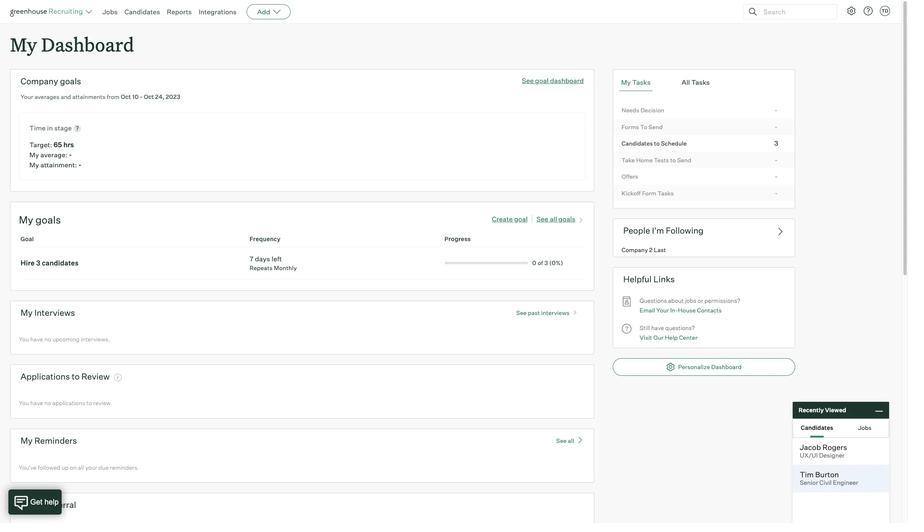Task type: vqa. For each thing, say whether or not it's contained in the screenshot.
the middle No participants added
no



Task type: describe. For each thing, give the bounding box(es) containing it.
attainment:
[[40, 161, 77, 169]]

1 horizontal spatial 3
[[545, 259, 548, 266]]

viewed
[[826, 407, 847, 414]]

you've
[[19, 464, 37, 471]]

help
[[665, 334, 678, 341]]

center
[[679, 334, 698, 341]]

see past interviews
[[517, 309, 570, 316]]

no for applications
[[44, 400, 51, 407]]

in-
[[671, 307, 678, 314]]

my reminders
[[21, 436, 77, 446]]

target:
[[29, 140, 52, 149]]

tests
[[654, 156, 669, 164]]

tab list for jacob rogers
[[794, 419, 889, 438]]

tab list for needs decision
[[620, 74, 789, 91]]

jacob rogers ux/ui designer
[[800, 443, 848, 460]]

my for tasks
[[622, 78, 631, 87]]

offers
[[622, 173, 639, 180]]

left
[[272, 255, 282, 263]]

progress
[[445, 235, 471, 242]]

my interviews
[[21, 308, 75, 318]]

permissions?
[[705, 297, 741, 304]]

you have no applications to review.
[[19, 400, 112, 407]]

goal for create
[[515, 215, 528, 223]]

integrations link
[[199, 8, 237, 16]]

needs decision
[[622, 107, 665, 114]]

2 horizontal spatial 3
[[775, 139, 779, 147]]

add button
[[247, 4, 291, 19]]

stage
[[54, 124, 72, 132]]

attainments
[[72, 93, 106, 100]]

2
[[650, 246, 653, 253]]

interviews
[[542, 309, 570, 316]]

my tasks button
[[620, 74, 653, 91]]

goals for company goals
[[60, 76, 81, 87]]

0 of 3 (0%)
[[533, 259, 563, 266]]

to up take home tests to send at the right top
[[655, 140, 660, 147]]

candidates for candidates to schedule
[[622, 140, 653, 147]]

of
[[538, 259, 543, 266]]

company for company goals
[[21, 76, 58, 87]]

goal for see
[[535, 76, 549, 85]]

recently
[[799, 407, 824, 414]]

personalize dashboard
[[679, 363, 742, 371]]

engineer
[[834, 479, 859, 487]]

reminders
[[34, 436, 77, 446]]

senior
[[800, 479, 819, 487]]

visit
[[640, 334, 653, 341]]

add for add a referral
[[21, 500, 37, 510]]

all for see all goals
[[550, 215, 557, 223]]

to
[[641, 123, 648, 130]]

all tasks
[[682, 78, 710, 87]]

your averages and attainments from oct 10 - oct 24, 2023
[[21, 93, 180, 100]]

due
[[99, 464, 109, 471]]

or
[[698, 297, 704, 304]]

helpful links
[[624, 274, 675, 285]]

see goal dashboard link
[[522, 76, 584, 85]]

my for dashboard
[[10, 32, 37, 57]]

goals for my goals
[[35, 213, 61, 226]]

reports link
[[167, 8, 192, 16]]

questions?
[[666, 325, 695, 332]]

dashboard
[[550, 76, 584, 85]]

have for upcoming
[[30, 336, 43, 343]]

no for upcoming
[[44, 336, 51, 343]]

see for my reminders
[[557, 437, 567, 444]]

hire
[[21, 259, 35, 267]]

in
[[47, 124, 53, 132]]

still have questions? visit our help center
[[640, 325, 698, 341]]

to left the review
[[72, 372, 80, 382]]

24,
[[155, 93, 164, 100]]

interviews.
[[81, 336, 110, 343]]

email
[[640, 307, 655, 314]]

company 2 last link
[[614, 242, 795, 257]]

all tasks button
[[680, 74, 712, 91]]

see inside "see all goals" link
[[537, 215, 549, 223]]

dashboard for personalize dashboard
[[712, 363, 742, 371]]

7
[[250, 255, 254, 263]]

jobs link
[[102, 8, 118, 16]]

take
[[622, 156, 635, 164]]

kickoff form tasks
[[622, 190, 674, 197]]

personalize
[[679, 363, 710, 371]]

on
[[70, 464, 77, 471]]

create
[[492, 215, 513, 223]]

integrations
[[199, 8, 237, 16]]

candidates for candidates link
[[124, 8, 160, 16]]

my for interviews
[[21, 308, 33, 318]]

home
[[637, 156, 653, 164]]

followed
[[38, 464, 60, 471]]

see for company goals
[[522, 76, 534, 85]]

monthly
[[274, 264, 297, 271]]

applications to review
[[21, 372, 110, 382]]

recently viewed
[[799, 407, 847, 414]]

take home tests to send
[[622, 156, 692, 164]]

Search text field
[[762, 6, 830, 18]]

add for add
[[257, 8, 270, 16]]

decision
[[641, 107, 665, 114]]

my dashboard
[[10, 32, 134, 57]]

(0%)
[[550, 259, 563, 266]]

repeats
[[250, 264, 273, 271]]

you for you have no upcoming interviews.
[[19, 336, 29, 343]]

td button
[[881, 6, 891, 16]]

from
[[107, 93, 120, 100]]

your inside questions about jobs or permissions? email your in-house contacts
[[657, 307, 669, 314]]

all for see all
[[568, 437, 575, 444]]

td
[[882, 8, 889, 14]]



Task type: locate. For each thing, give the bounding box(es) containing it.
0 horizontal spatial your
[[21, 93, 33, 100]]

1 vertical spatial tab list
[[794, 419, 889, 438]]

tasks for my tasks
[[633, 78, 651, 87]]

0 horizontal spatial all
[[78, 464, 84, 471]]

0 vertical spatial company
[[21, 76, 58, 87]]

goal
[[21, 235, 34, 242]]

email your in-house contacts link
[[640, 306, 722, 315]]

days
[[255, 255, 270, 263]]

you
[[19, 336, 29, 343], [19, 400, 29, 407]]

1 horizontal spatial goal
[[535, 76, 549, 85]]

goal left dashboard
[[535, 76, 549, 85]]

7 days left repeats monthly
[[250, 255, 297, 271]]

no left upcoming
[[44, 336, 51, 343]]

0 vertical spatial tab list
[[620, 74, 789, 91]]

1 horizontal spatial tab list
[[794, 419, 889, 438]]

tasks
[[633, 78, 651, 87], [692, 78, 710, 87], [658, 190, 674, 197]]

have
[[652, 325, 664, 332], [30, 336, 43, 343], [30, 400, 43, 407]]

still
[[640, 325, 650, 332]]

forms to send
[[622, 123, 663, 130]]

all
[[550, 215, 557, 223], [568, 437, 575, 444], [78, 464, 84, 471]]

upcoming
[[52, 336, 80, 343]]

jobs
[[102, 8, 118, 16], [859, 424, 872, 431]]

tasks inside all tasks button
[[692, 78, 710, 87]]

1 vertical spatial dashboard
[[712, 363, 742, 371]]

tasks for all tasks
[[692, 78, 710, 87]]

tab list containing candidates
[[794, 419, 889, 438]]

people i'm following
[[624, 225, 704, 236]]

time in
[[29, 124, 54, 132]]

0 horizontal spatial dashboard
[[41, 32, 134, 57]]

ux/ui
[[800, 452, 818, 460]]

company up averages
[[21, 76, 58, 87]]

company
[[21, 76, 58, 87], [622, 246, 648, 253]]

interviews
[[34, 308, 75, 318]]

0 horizontal spatial tasks
[[633, 78, 651, 87]]

0 vertical spatial have
[[652, 325, 664, 332]]

people
[[624, 225, 651, 236]]

0 vertical spatial add
[[257, 8, 270, 16]]

tab list containing my tasks
[[620, 74, 789, 91]]

1 vertical spatial candidates
[[622, 140, 653, 147]]

see past interviews link
[[512, 305, 584, 316]]

you for you have no applications to review.
[[19, 400, 29, 407]]

1 oct from the left
[[121, 93, 131, 100]]

forms
[[622, 123, 639, 130]]

0 vertical spatial candidates
[[124, 8, 160, 16]]

send down schedule
[[678, 156, 692, 164]]

see all goals link
[[537, 213, 586, 223]]

tab list
[[620, 74, 789, 91], [794, 419, 889, 438]]

1 horizontal spatial company
[[622, 246, 648, 253]]

reminders.
[[110, 464, 139, 471]]

candidates right jobs link
[[124, 8, 160, 16]]

tasks right form
[[658, 190, 674, 197]]

0 horizontal spatial company
[[21, 76, 58, 87]]

you down applications on the left of page
[[19, 400, 29, 407]]

see
[[522, 76, 534, 85], [537, 215, 549, 223], [517, 309, 527, 316], [557, 437, 567, 444]]

my
[[10, 32, 37, 57], [622, 78, 631, 87], [29, 151, 39, 159], [29, 161, 39, 169], [19, 213, 33, 226], [21, 308, 33, 318], [21, 436, 33, 446]]

candidates
[[42, 259, 79, 267]]

1 no from the top
[[44, 336, 51, 343]]

see all goals
[[537, 215, 576, 223]]

no
[[44, 336, 51, 343], [44, 400, 51, 407]]

my for reminders
[[21, 436, 33, 446]]

2 you from the top
[[19, 400, 29, 407]]

0 vertical spatial send
[[649, 123, 663, 130]]

about
[[669, 297, 684, 304]]

have down my interviews
[[30, 336, 43, 343]]

0 horizontal spatial candidates
[[124, 8, 160, 16]]

candidates link
[[124, 8, 160, 16]]

tasks inside my tasks button
[[633, 78, 651, 87]]

dashboard down jobs link
[[41, 32, 134, 57]]

1 vertical spatial you
[[19, 400, 29, 407]]

have for applications
[[30, 400, 43, 407]]

2 vertical spatial have
[[30, 400, 43, 407]]

configure image
[[847, 6, 857, 16]]

average:
[[40, 151, 68, 159]]

0 horizontal spatial oct
[[121, 93, 131, 100]]

see inside see past interviews link
[[517, 309, 527, 316]]

1 vertical spatial your
[[657, 307, 669, 314]]

1 vertical spatial send
[[678, 156, 692, 164]]

visit our help center link
[[640, 333, 698, 342]]

send right to
[[649, 123, 663, 130]]

your left in-
[[657, 307, 669, 314]]

helpful
[[624, 274, 652, 285]]

2 no from the top
[[44, 400, 51, 407]]

oct left the '10'
[[121, 93, 131, 100]]

1 horizontal spatial jobs
[[859, 424, 872, 431]]

company left the 2 on the right top of page
[[622, 246, 648, 253]]

1 horizontal spatial send
[[678, 156, 692, 164]]

2 horizontal spatial all
[[568, 437, 575, 444]]

tasks right "all"
[[692, 78, 710, 87]]

applications
[[21, 372, 70, 382]]

see all
[[557, 437, 575, 444]]

rogers
[[823, 443, 848, 452]]

0 horizontal spatial goal
[[515, 215, 528, 223]]

tim burton senior civil engineer
[[800, 470, 859, 487]]

2 vertical spatial all
[[78, 464, 84, 471]]

hrs
[[63, 140, 74, 149]]

2 horizontal spatial tasks
[[692, 78, 710, 87]]

oct left "24,"
[[144, 93, 154, 100]]

0 horizontal spatial tab list
[[620, 74, 789, 91]]

goal
[[535, 76, 549, 85], [515, 215, 528, 223]]

to right tests
[[671, 156, 676, 164]]

candidates down recently viewed
[[801, 424, 834, 431]]

personalize dashboard link
[[613, 358, 796, 376]]

you've followed up on all your due reminders.
[[19, 464, 139, 471]]

1 horizontal spatial your
[[657, 307, 669, 314]]

0 vertical spatial no
[[44, 336, 51, 343]]

0 vertical spatial jobs
[[102, 8, 118, 16]]

people i'm following link
[[613, 219, 796, 242]]

kickoff
[[622, 190, 641, 197]]

1 horizontal spatial oct
[[144, 93, 154, 100]]

0 vertical spatial all
[[550, 215, 557, 223]]

0 vertical spatial your
[[21, 93, 33, 100]]

your
[[85, 464, 97, 471]]

my inside button
[[622, 78, 631, 87]]

1 vertical spatial goal
[[515, 215, 528, 223]]

1 vertical spatial jobs
[[859, 424, 872, 431]]

0 horizontal spatial jobs
[[102, 8, 118, 16]]

have down applications on the left of page
[[30, 400, 43, 407]]

1 horizontal spatial dashboard
[[712, 363, 742, 371]]

my tasks
[[622, 78, 651, 87]]

0 horizontal spatial add
[[21, 500, 37, 510]]

0 horizontal spatial send
[[649, 123, 663, 130]]

10
[[132, 93, 139, 100]]

and
[[61, 93, 71, 100]]

review.
[[93, 400, 112, 407]]

needs
[[622, 107, 640, 114]]

my for goals
[[19, 213, 33, 226]]

all
[[682, 78, 690, 87]]

goal right create
[[515, 215, 528, 223]]

applications
[[52, 400, 85, 407]]

form
[[642, 190, 657, 197]]

1 you from the top
[[19, 336, 29, 343]]

my goals
[[19, 213, 61, 226]]

questions about jobs or permissions? email your in-house contacts
[[640, 297, 741, 314]]

progress bar
[[445, 262, 528, 264]]

candidates down forms to send
[[622, 140, 653, 147]]

see goal dashboard
[[522, 76, 584, 85]]

see inside see all link
[[557, 437, 567, 444]]

dashboard right personalize
[[712, 363, 742, 371]]

averages
[[34, 93, 59, 100]]

1 vertical spatial all
[[568, 437, 575, 444]]

you have no upcoming interviews.
[[19, 336, 110, 343]]

1 horizontal spatial candidates
[[622, 140, 653, 147]]

greenhouse recruiting image
[[10, 7, 86, 17]]

all inside "see all goals" link
[[550, 215, 557, 223]]

have for visit
[[652, 325, 664, 332]]

i'm
[[652, 225, 664, 236]]

0 vertical spatial goal
[[535, 76, 549, 85]]

1 vertical spatial have
[[30, 336, 43, 343]]

a
[[39, 500, 43, 510]]

1 horizontal spatial all
[[550, 215, 557, 223]]

0 horizontal spatial 3
[[36, 259, 40, 267]]

0 vertical spatial you
[[19, 336, 29, 343]]

dashboard for my dashboard
[[41, 32, 134, 57]]

frequency
[[250, 235, 281, 242]]

1 horizontal spatial tasks
[[658, 190, 674, 197]]

tasks up needs decision
[[633, 78, 651, 87]]

referral
[[45, 500, 76, 510]]

company 2 last
[[622, 246, 666, 253]]

civil
[[820, 479, 832, 487]]

65
[[54, 140, 62, 149]]

have inside still have questions? visit our help center
[[652, 325, 664, 332]]

target: 65 hrs my average: - my attainment: -
[[29, 140, 81, 169]]

to left review.
[[87, 400, 92, 407]]

2 oct from the left
[[144, 93, 154, 100]]

1 vertical spatial company
[[622, 246, 648, 253]]

0 vertical spatial dashboard
[[41, 32, 134, 57]]

house
[[678, 307, 696, 314]]

1 vertical spatial no
[[44, 400, 51, 407]]

1 horizontal spatial add
[[257, 8, 270, 16]]

you down my interviews
[[19, 336, 29, 343]]

all inside see all link
[[568, 437, 575, 444]]

your left averages
[[21, 93, 33, 100]]

see for my interviews
[[517, 309, 527, 316]]

add inside "popup button"
[[257, 8, 270, 16]]

2 horizontal spatial candidates
[[801, 424, 834, 431]]

links
[[654, 274, 675, 285]]

tim
[[800, 470, 814, 479]]

1 vertical spatial add
[[21, 500, 37, 510]]

2 vertical spatial candidates
[[801, 424, 834, 431]]

no left the applications
[[44, 400, 51, 407]]

hire 3 candidates
[[21, 259, 79, 267]]

contacts
[[697, 307, 722, 314]]

to
[[655, 140, 660, 147], [671, 156, 676, 164], [72, 372, 80, 382], [87, 400, 92, 407]]

have up our
[[652, 325, 664, 332]]

company for company 2 last
[[622, 246, 648, 253]]



